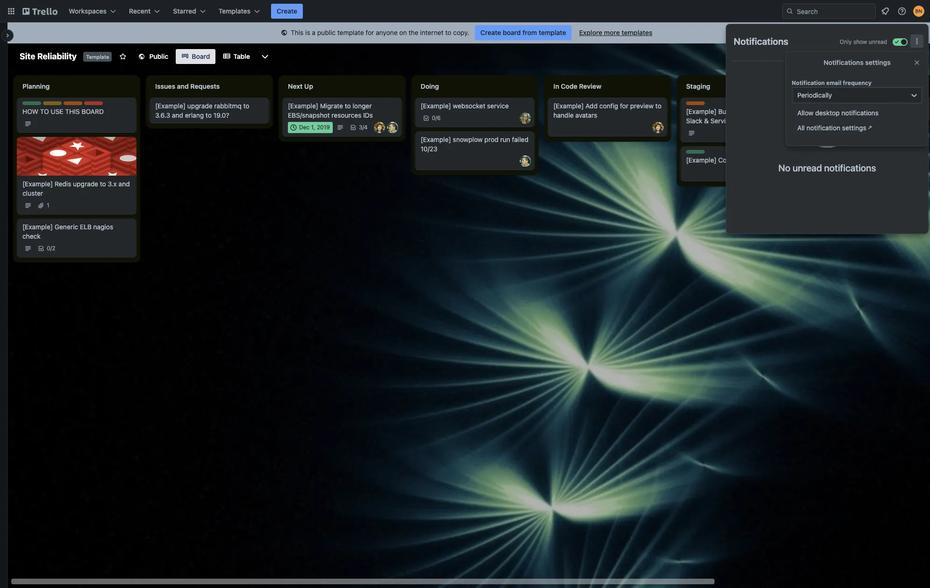 Task type: describe. For each thing, give the bounding box(es) containing it.
[example] consul dns link
[[687, 156, 795, 165]]

1 vertical spatial tom mikelbach (tommikelbach) image
[[520, 156, 531, 167]]

2 color: orange, title: "manual deploy steps" element from the left
[[687, 102, 705, 105]]

taco image
[[803, 86, 853, 148]]

color: red, title: "unshippable!" element
[[84, 102, 120, 109]]

4
[[364, 124, 368, 131]]

only
[[840, 38, 853, 45]]

slack
[[687, 117, 703, 125]]

use
[[51, 108, 63, 116]]

and for [example] upgrade rabbitmq to 3.6.3 and erlang to 19.0?
[[172, 111, 183, 119]]

0 for 0 / 2
[[47, 245, 50, 252]]

explore more templates link
[[574, 25, 659, 40]]

dns
[[741, 156, 755, 164]]

[example] generic elb nagios check link
[[22, 223, 131, 241]]

no
[[779, 163, 791, 174]]

generic
[[55, 223, 78, 231]]

notification
[[807, 124, 841, 132]]

[example] migrate to longer ebs/snapshot resources ids
[[288, 102, 373, 119]]

to inside [example] migrate to longer ebs/snapshot resources ids
[[345, 102, 351, 110]]

[example] consul servers link
[[820, 107, 928, 116]]

desktop
[[816, 109, 840, 117]]

[example] for [example] add config for preview to handle avatars
[[554, 102, 584, 110]]

show
[[854, 38, 868, 45]]

notifications for notifications
[[734, 36, 789, 47]]

sm image
[[280, 29, 289, 38]]

for inside [example] bump node version for slack & services to new lts 6.9.1
[[779, 108, 787, 116]]

all
[[798, 124, 806, 132]]

1 vertical spatial unread
[[793, 163, 823, 174]]

In Code Review text field
[[548, 79, 668, 94]]

[example] for [example] redis upgrade to 3.x and cluster
[[22, 180, 53, 188]]

Search field
[[794, 4, 876, 18]]

0 horizontal spatial amy freiderson (amyfreiderson) image
[[520, 113, 531, 124]]

websocket
[[453, 102, 486, 110]]

code
[[561, 82, 578, 90]]

board
[[192, 52, 210, 60]]

open information menu image
[[898, 7, 907, 16]]

servers
[[874, 108, 897, 116]]

notifications for no unread notifications
[[825, 163, 877, 174]]

3.x
[[108, 180, 117, 188]]

how
[[22, 108, 38, 116]]

resources
[[332, 111, 362, 119]]

notification email frequency
[[792, 80, 872, 87]]

notifications settings
[[824, 58, 891, 66]]

up
[[304, 82, 313, 90]]

internet
[[420, 29, 444, 36]]

color: green, title: "verified in staging" element for [example] consul servers
[[820, 102, 838, 105]]

[example] for [example] consul dns
[[687, 156, 717, 164]]

failed
[[512, 136, 529, 144]]

unshippable!
[[84, 102, 120, 109]]

review
[[580, 82, 602, 90]]

only show unread
[[840, 38, 888, 45]]

2
[[52, 245, 55, 252]]

2 samantha pivlot (samanthapivlot) image from the left
[[653, 122, 664, 133]]

dec
[[299, 124, 310, 131]]

for inside [example] add config for preview to handle avatars
[[621, 102, 629, 110]]

services
[[711, 117, 737, 125]]

starred button
[[168, 4, 211, 19]]

search image
[[787, 7, 794, 15]]

Next Up text field
[[283, 79, 402, 94]]

[example] add config for preview to handle avatars link
[[554, 102, 662, 120]]

migrate
[[320, 102, 343, 110]]

Board name text field
[[15, 49, 81, 64]]

in
[[554, 82, 560, 90]]

create for create board from template
[[481, 29, 501, 36]]

issues and requests
[[155, 82, 220, 90]]

how to use this board
[[22, 108, 104, 116]]

[example] consul servers
[[820, 108, 897, 116]]

add
[[586, 102, 598, 110]]

on
[[400, 29, 407, 36]]

[example] bump node version for slack & services to new lts 6.9.1
[[687, 108, 788, 125]]

config
[[600, 102, 619, 110]]

[example] consul dns
[[687, 156, 755, 164]]

close popover image
[[914, 59, 921, 66]]

marques closter (marquescloster) image
[[869, 50, 882, 63]]

check
[[22, 232, 41, 240]]

[example] websocket service
[[421, 102, 509, 110]]

[example] bump node version for slack & services to new lts 6.9.1 link
[[687, 107, 795, 126]]

0 vertical spatial unread
[[869, 38, 888, 45]]

recent button
[[124, 4, 166, 19]]

0 notifications image
[[880, 6, 892, 17]]

1 template from the left
[[338, 29, 364, 36]]

notification
[[792, 80, 826, 87]]

workspaces button
[[63, 4, 122, 19]]

filters
[[803, 52, 822, 60]]

snowplow
[[453, 136, 483, 144]]

19.0?
[[214, 111, 229, 119]]

1 color: orange, title: "manual deploy steps" element from the left
[[64, 102, 82, 105]]

issues
[[155, 82, 175, 90]]

site reliability
[[20, 51, 77, 61]]

[example] redis upgrade to 3.x and cluster link
[[22, 180, 131, 198]]

dec 1, 2019
[[299, 124, 330, 131]]

this
[[65, 108, 80, 116]]

[example] generic elb nagios check
[[22, 223, 113, 240]]

ids
[[363, 111, 373, 119]]

nagios
[[93, 223, 113, 231]]

run
[[501, 136, 511, 144]]

[example] for [example] upgrade rabbitmq to 3.6.3 and erlang to 19.0?
[[155, 102, 186, 110]]

service
[[487, 102, 509, 110]]

redis
[[55, 180, 71, 188]]

3.6.3
[[155, 111, 170, 119]]

0 for 0 / 6
[[432, 115, 436, 122]]

1
[[47, 202, 49, 209]]

to inside [example] add config for preview to handle avatars
[[656, 102, 662, 110]]

all notification settings link
[[792, 121, 922, 136]]

to inside [example] bump node version for slack & services to new lts 6.9.1
[[739, 117, 745, 125]]

bump
[[719, 108, 736, 116]]



Task type: locate. For each thing, give the bounding box(es) containing it.
templates button
[[213, 4, 266, 19]]

tom mikelbach (tommikelbach) image right 4
[[387, 122, 399, 133]]

[example] for [example] migrate to longer ebs/snapshot resources ids
[[288, 102, 319, 110]]

[example] inside [example] redis upgrade to 3.x and cluster
[[22, 180, 53, 188]]

/ for 6
[[436, 115, 437, 122]]

1 vertical spatial notifications
[[825, 163, 877, 174]]

notifications for notifications settings
[[824, 58, 864, 66]]

0 horizontal spatial /
[[50, 245, 52, 252]]

chris temperson (christemperson) image
[[856, 50, 870, 63]]

1 horizontal spatial notifications
[[824, 58, 864, 66]]

notifications for allow desktop notifications
[[842, 109, 879, 117]]

preview
[[631, 102, 654, 110]]

1 vertical spatial /
[[363, 124, 364, 131]]

unread right no
[[793, 163, 823, 174]]

[example] inside [example] generic elb nagios check
[[22, 223, 53, 231]]

[example] upgrade rabbitmq to 3.6.3 and erlang to 19.0?
[[155, 102, 250, 119]]

0 left 2
[[47, 245, 50, 252]]

3
[[359, 124, 363, 131]]

and
[[177, 82, 189, 90], [172, 111, 183, 119], [119, 180, 130, 188]]

1 horizontal spatial andre gorte (andregorte) image
[[844, 50, 857, 63]]

0 horizontal spatial 0
[[47, 245, 50, 252]]

requests
[[191, 82, 220, 90]]

create board from template
[[481, 29, 567, 36]]

upgrade up erlang
[[187, 102, 213, 110]]

/ down [example] generic elb nagios check
[[50, 245, 52, 252]]

0 vertical spatial settings
[[866, 58, 891, 66]]

color: green, title: "verified in staging" element up how
[[22, 102, 41, 105]]

1 vertical spatial andre gorte (andregorte) image
[[786, 167, 797, 178]]

[example] up ebs/snapshot
[[288, 102, 319, 110]]

for
[[366, 29, 374, 36], [621, 102, 629, 110], [779, 108, 787, 116]]

for right config
[[621, 102, 629, 110]]

1 horizontal spatial template
[[539, 29, 567, 36]]

planning
[[22, 82, 50, 90]]

1 horizontal spatial for
[[621, 102, 629, 110]]

&
[[705, 117, 709, 125]]

0 vertical spatial and
[[177, 82, 189, 90]]

template
[[86, 54, 109, 60]]

0 horizontal spatial for
[[366, 29, 374, 36]]

1 vertical spatial 0
[[47, 245, 50, 252]]

[example] for [example] snowplow prod run failed 10/23
[[421, 136, 451, 144]]

andre gorte (andregorte) image down marques closter (marquescloster) image
[[786, 167, 797, 178]]

[example] up check
[[22, 223, 53, 231]]

/ for 2
[[50, 245, 52, 252]]

primary element
[[0, 0, 931, 22]]

0 vertical spatial notifications
[[734, 36, 789, 47]]

reliability
[[37, 51, 77, 61]]

create up sm "icon"
[[277, 7, 298, 15]]

1 horizontal spatial consul
[[852, 108, 873, 116]]

elb
[[80, 223, 92, 231]]

1 horizontal spatial upgrade
[[187, 102, 213, 110]]

[example] inside [example] migrate to longer ebs/snapshot resources ids
[[288, 102, 319, 110]]

1 horizontal spatial 0
[[432, 115, 436, 122]]

0
[[432, 115, 436, 122], [47, 245, 50, 252]]

Staging text field
[[681, 79, 801, 94]]

3 / 4
[[359, 124, 368, 131]]

and right 3.6.3
[[172, 111, 183, 119]]

tom mikelbach (tommikelbach) image
[[387, 122, 399, 133], [520, 156, 531, 167]]

1 vertical spatial upgrade
[[73, 180, 98, 188]]

explore more templates
[[580, 29, 653, 36]]

and inside the [example] upgrade rabbitmq to 3.6.3 and erlang to 19.0?
[[172, 111, 183, 119]]

1,
[[311, 124, 316, 131]]

copy.
[[454, 29, 470, 36]]

[example] up 10/23
[[421, 136, 451, 144]]

[example] inside [example] bump node version for slack & services to new lts 6.9.1
[[687, 108, 717, 116]]

is
[[306, 29, 310, 36]]

upgrade inside the [example] upgrade rabbitmq to 3.6.3 and erlang to 19.0?
[[187, 102, 213, 110]]

board link
[[176, 49, 216, 64]]

allow desktop notifications button
[[792, 106, 923, 121]]

color: orange, title: "manual deploy steps" element down 'staging'
[[687, 102, 705, 105]]

Issues and Requests text field
[[150, 79, 269, 94]]

[example] up cluster
[[22, 180, 53, 188]]

notifications down all notification settings link
[[825, 163, 877, 174]]

6
[[437, 115, 441, 122]]

consul inside '[example] consul dns' link
[[719, 156, 740, 164]]

table
[[234, 52, 250, 60]]

6.9.1
[[774, 117, 788, 125]]

0 horizontal spatial consul
[[719, 156, 740, 164]]

ben nelson (bennelson96) image
[[914, 6, 925, 17]]

[example] for [example] generic elb nagios check
[[22, 223, 53, 231]]

1 horizontal spatial create
[[481, 29, 501, 36]]

color: green, title: "verified in staging" element
[[22, 102, 41, 105], [820, 102, 838, 105], [687, 150, 705, 154]]

notifications down only
[[824, 58, 864, 66]]

rabbitmq
[[214, 102, 242, 110]]

customize views image
[[261, 52, 270, 61]]

no unread notifications
[[779, 163, 877, 174]]

settings down only show unread
[[866, 58, 891, 66]]

notifications up all notification settings link
[[842, 109, 879, 117]]

0 horizontal spatial create
[[277, 7, 298, 15]]

public
[[149, 52, 169, 60]]

1 horizontal spatial color: orange, title: "manual deploy steps" element
[[687, 102, 705, 105]]

1 vertical spatial create
[[481, 29, 501, 36]]

to right preview on the right top
[[656, 102, 662, 110]]

staging
[[687, 82, 711, 90]]

[example] up 0 / 6
[[421, 102, 451, 110]]

explore
[[580, 29, 603, 36]]

[example] for [example] bump node version for slack & services to new lts 6.9.1
[[687, 108, 717, 116]]

back to home image
[[22, 4, 58, 19]]

[example] inside [example] consul servers link
[[820, 108, 850, 116]]

1 horizontal spatial tom mikelbach (tommikelbach) image
[[520, 156, 531, 167]]

to up resources
[[345, 102, 351, 110]]

prod
[[485, 136, 499, 144]]

erlang
[[185, 111, 204, 119]]

[example] websocket service link
[[421, 102, 530, 111]]

Doing text field
[[415, 79, 535, 94]]

andre gorte (andregorte) image down only
[[844, 50, 857, 63]]

0 horizontal spatial upgrade
[[73, 180, 98, 188]]

0 horizontal spatial color: green, title: "verified in staging" element
[[22, 102, 41, 105]]

all notification settings
[[798, 124, 867, 132]]

star or unstar board image
[[119, 53, 127, 60]]

[example] snowplow prod run failed 10/23 link
[[421, 135, 530, 154]]

[example] inside the [example] upgrade rabbitmq to 3.6.3 and erlang to 19.0?
[[155, 102, 186, 110]]

1 vertical spatial settings
[[843, 124, 867, 132]]

consul left dns
[[719, 156, 740, 164]]

[example] redis upgrade to 3.x and cluster
[[22, 180, 130, 197]]

next up
[[288, 82, 313, 90]]

consul up all notification settings link
[[852, 108, 873, 116]]

create inside button
[[277, 7, 298, 15]]

workspaces
[[69, 7, 107, 15]]

allow
[[798, 109, 814, 117]]

0 horizontal spatial notifications
[[734, 36, 789, 47]]

board
[[503, 29, 521, 36]]

to right "rabbitmq"
[[243, 102, 250, 110]]

/ for 4
[[363, 124, 364, 131]]

10/23
[[421, 145, 438, 153]]

2 vertical spatial /
[[50, 245, 52, 252]]

amy freiderson (amyfreiderson) image
[[832, 50, 845, 63], [520, 113, 531, 124]]

[example] up the &
[[687, 108, 717, 116]]

0 / 2
[[47, 245, 55, 252]]

color: green, title: "verified in staging" element for [example] consul dns
[[687, 150, 705, 154]]

email
[[827, 80, 842, 87]]

to left copy.
[[446, 29, 452, 36]]

1 horizontal spatial amy freiderson (amyfreiderson) image
[[832, 50, 845, 63]]

0 left 6
[[432, 115, 436, 122]]

template right public
[[338, 29, 364, 36]]

1 samantha pivlot (samanthapivlot) image from the left
[[374, 122, 385, 133]]

templates
[[622, 29, 653, 36]]

cluster
[[22, 189, 43, 197]]

ebs/snapshot
[[288, 111, 330, 119]]

and inside text box
[[177, 82, 189, 90]]

site
[[20, 51, 35, 61]]

0 vertical spatial tom mikelbach (tommikelbach) image
[[387, 122, 399, 133]]

unread
[[869, 38, 888, 45], [793, 163, 823, 174]]

show menu image
[[914, 52, 923, 61]]

2 horizontal spatial /
[[436, 115, 437, 122]]

to
[[446, 29, 452, 36], [243, 102, 250, 110], [345, 102, 351, 110], [656, 102, 662, 110], [206, 111, 212, 119], [739, 117, 745, 125], [100, 180, 106, 188]]

to down node
[[739, 117, 745, 125]]

template
[[338, 29, 364, 36], [539, 29, 567, 36]]

0 horizontal spatial tom mikelbach (tommikelbach) image
[[387, 122, 399, 133]]

2 vertical spatial and
[[119, 180, 130, 188]]

create button
[[271, 4, 303, 19]]

consul inside [example] consul servers link
[[852, 108, 873, 116]]

2019
[[317, 124, 330, 131]]

color: green, title: "verified in staging" element up [example] consul dns
[[687, 150, 705, 154]]

create left board
[[481, 29, 501, 36]]

a
[[312, 29, 316, 36]]

amy freiderson (amyfreiderson) image up failed at the top
[[520, 113, 531, 124]]

[example] for [example] websocket service
[[421, 102, 451, 110]]

[example] up handle
[[554, 102, 584, 110]]

[example] inside [example] add config for preview to handle avatars
[[554, 102, 584, 110]]

and inside [example] redis upgrade to 3.x and cluster
[[119, 180, 130, 188]]

avatars
[[576, 111, 598, 119]]

1 horizontal spatial unread
[[869, 38, 888, 45]]

public button
[[133, 49, 174, 64]]

tom mikelbach (tommikelbach) image down failed at the top
[[520, 156, 531, 167]]

templates
[[219, 7, 251, 15]]

amy freiderson (amyfreiderson) image down only
[[832, 50, 845, 63]]

samantha pivlot (samanthapivlot) image right 4
[[374, 122, 385, 133]]

samantha pivlot (samanthapivlot) image
[[374, 122, 385, 133], [653, 122, 664, 133]]

1 vertical spatial consul
[[719, 156, 740, 164]]

[example] inside '[example] consul dns' link
[[687, 156, 717, 164]]

and right issues
[[177, 82, 189, 90]]

color: orange, title: "manual deploy steps" element
[[64, 102, 82, 105], [687, 102, 705, 105]]

[example] inside [example] websocket service link
[[421, 102, 451, 110]]

Planning text field
[[17, 79, 137, 94]]

upgrade inside [example] redis upgrade to 3.x and cluster
[[73, 180, 98, 188]]

2 horizontal spatial for
[[779, 108, 787, 116]]

0 horizontal spatial andre gorte (andregorte) image
[[786, 167, 797, 178]]

[example] for [example] consul servers
[[820, 108, 850, 116]]

upgrade
[[187, 102, 213, 110], [73, 180, 98, 188]]

frequency
[[844, 80, 872, 87]]

[example] upgrade rabbitmq to 3.6.3 and erlang to 19.0? link
[[155, 102, 264, 120]]

starred
[[173, 7, 196, 15]]

samantha pivlot (samanthapivlot) image down preview on the right top
[[653, 122, 664, 133]]

0 vertical spatial /
[[436, 115, 437, 122]]

[example] up 3.6.3
[[155, 102, 186, 110]]

create board from template link
[[475, 25, 572, 40]]

notifications inside button
[[842, 109, 879, 117]]

1 vertical spatial and
[[172, 111, 183, 119]]

0 vertical spatial andre gorte (andregorte) image
[[844, 50, 857, 63]]

create for create
[[277, 7, 298, 15]]

0 horizontal spatial color: orange, title: "manual deploy steps" element
[[64, 102, 82, 105]]

to inside [example] redis upgrade to 3.x and cluster
[[100, 180, 106, 188]]

template right from
[[539, 29, 567, 36]]

andre gorte (andregorte) image
[[844, 50, 857, 63], [786, 167, 797, 178]]

and right 3.x
[[119, 180, 130, 188]]

0 vertical spatial 0
[[432, 115, 436, 122]]

to left 19.0?
[[206, 111, 212, 119]]

0 vertical spatial consul
[[852, 108, 873, 116]]

marques closter (marquescloster) image
[[786, 128, 797, 139]]

0 vertical spatial create
[[277, 7, 298, 15]]

filters button
[[789, 49, 825, 64]]

[example] inside [example] snowplow prod run failed 10/23
[[421, 136, 451, 144]]

for up 6.9.1
[[779, 108, 787, 116]]

consul for dns
[[719, 156, 740, 164]]

node
[[738, 108, 753, 116]]

0 vertical spatial amy freiderson (amyfreiderson) image
[[832, 50, 845, 63]]

/ down the ids
[[363, 124, 364, 131]]

table link
[[218, 49, 256, 64]]

1 horizontal spatial color: green, title: "verified in staging" element
[[687, 150, 705, 154]]

[example] up 'all notification settings' at the right of page
[[820, 108, 850, 116]]

color: green, title: "verified in staging" element up desktop
[[820, 102, 838, 105]]

upgrade right redis
[[73, 180, 98, 188]]

in code review
[[554, 82, 602, 90]]

1 horizontal spatial samantha pivlot (samanthapivlot) image
[[653, 122, 664, 133]]

/ down [example] websocket service at the top
[[436, 115, 437, 122]]

[example] snowplow prod run failed 10/23
[[421, 136, 529, 153]]

color: orange, title: "manual deploy steps" element up this
[[64, 102, 82, 105]]

1 vertical spatial notifications
[[824, 58, 864, 66]]

unread up marques closter (marquescloster) icon
[[869, 38, 888, 45]]

0 horizontal spatial template
[[338, 29, 364, 36]]

consul for servers
[[852, 108, 873, 116]]

0 vertical spatial notifications
[[842, 109, 879, 117]]

more
[[605, 29, 620, 36]]

1 horizontal spatial /
[[363, 124, 364, 131]]

the
[[409, 29, 419, 36]]

0 horizontal spatial samantha pivlot (samanthapivlot) image
[[374, 122, 385, 133]]

0 vertical spatial upgrade
[[187, 102, 213, 110]]

2 horizontal spatial color: green, title: "verified in staging" element
[[820, 102, 838, 105]]

1 vertical spatial amy freiderson (amyfreiderson) image
[[520, 113, 531, 124]]

2 template from the left
[[539, 29, 567, 36]]

for left anyone
[[366, 29, 374, 36]]

notifications down the search image
[[734, 36, 789, 47]]

and for [example] redis upgrade to 3.x and cluster
[[119, 180, 130, 188]]

samantha pivlot (samanthapivlot) image
[[881, 50, 894, 63]]

[example] down the &
[[687, 156, 717, 164]]

0 horizontal spatial unread
[[793, 163, 823, 174]]

to left 3.x
[[100, 180, 106, 188]]

settings down allow desktop notifications button
[[843, 124, 867, 132]]

color: yellow, title: "ready to merge" element
[[43, 102, 62, 105]]

board
[[82, 108, 104, 116]]



Task type: vqa. For each thing, say whether or not it's contained in the screenshot.
ruby oranges link
no



